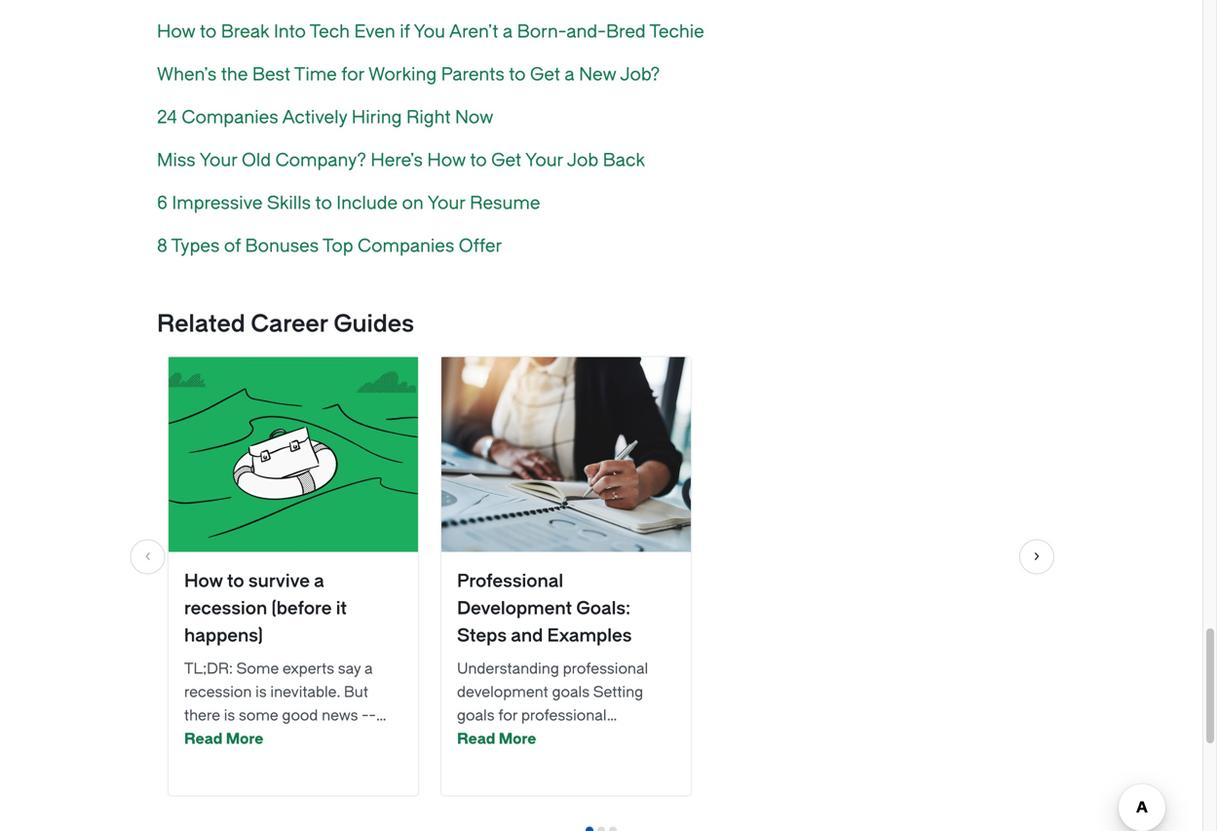 Task type: locate. For each thing, give the bounding box(es) containing it.
offer
[[459, 236, 502, 256]]

into
[[274, 21, 306, 42]]

the right with in the bottom of the page
[[374, 731, 396, 748]]

0 horizontal spatial the
[[221, 64, 248, 85]]

0 horizontal spatial more
[[226, 731, 263, 748]]

more
[[226, 731, 263, 748], [499, 731, 536, 748]]

development
[[457, 598, 572, 619]]

get
[[530, 64, 560, 85], [491, 150, 522, 171]]

read
[[184, 731, 223, 748], [457, 731, 496, 748]]

0 vertical spatial companies
[[182, 107, 278, 128]]

a right the say
[[365, 660, 373, 678]]

recession up happens)
[[184, 598, 267, 619]]

-
[[362, 707, 369, 725], [369, 707, 376, 725]]

- up with in the bottom of the page
[[369, 707, 376, 725]]

steps
[[457, 626, 507, 646]]

now
[[455, 107, 494, 128]]

to down now
[[470, 150, 487, 171]]

some
[[237, 660, 279, 678]]

here's
[[371, 150, 423, 171], [261, 754, 305, 771]]

happens)
[[184, 626, 263, 646]]

1 horizontal spatial your
[[428, 193, 466, 213]]

0 horizontal spatial read
[[184, 731, 223, 748]]

your left job
[[525, 150, 563, 171]]

2 vertical spatial how
[[184, 571, 223, 592]]

examples
[[547, 626, 632, 646]]

1 more from the left
[[226, 731, 263, 748]]

24 companies actively hiring right now
[[157, 107, 494, 128]]

companies
[[182, 107, 278, 128], [358, 236, 454, 256]]

0 horizontal spatial companies
[[182, 107, 278, 128]]

1 horizontal spatial here's
[[371, 150, 423, 171]]

a up (before
[[314, 571, 324, 592]]

read more for professional development goals: steps and examples
[[457, 731, 536, 748]]

you
[[253, 731, 278, 748]]

bonuses
[[245, 236, 319, 256]]

1 vertical spatial is
[[224, 707, 235, 725]]

get down born-
[[530, 64, 560, 85]]

0 horizontal spatial is
[[224, 707, 235, 725]]

experts
[[283, 660, 334, 678]]

the
[[221, 64, 248, 85], [374, 731, 396, 748]]

include
[[337, 193, 398, 213]]

2 read more from the left
[[457, 731, 536, 748]]

to
[[200, 21, 217, 42], [509, 64, 526, 85], [470, 150, 487, 171], [315, 193, 332, 213], [227, 571, 244, 592]]

your right on
[[428, 193, 466, 213]]

companies down on
[[358, 236, 454, 256]]

companies up old
[[182, 107, 278, 128]]

with
[[341, 731, 370, 748]]

your
[[199, 150, 237, 171], [525, 150, 563, 171], [428, 193, 466, 213]]

2 read from the left
[[457, 731, 496, 748]]

0 vertical spatial how
[[157, 21, 195, 42]]

to right the parents
[[509, 64, 526, 85]]

to right the skills
[[315, 193, 332, 213]]

we've
[[184, 731, 223, 748]]

how down right
[[427, 150, 466, 171]]

recession
[[184, 598, 267, 619], [184, 684, 252, 701]]

more for and
[[499, 731, 536, 748]]

how up happens)
[[184, 571, 223, 592]]

1 read more from the left
[[184, 731, 263, 748]]

1 - from the left
[[362, 707, 369, 725]]

get up resume
[[491, 150, 522, 171]]

0 vertical spatial recession
[[184, 598, 267, 619]]

is up got
[[224, 707, 235, 725]]

2 more from the left
[[499, 731, 536, 748]]

new
[[579, 64, 616, 85]]

- down but
[[362, 707, 369, 725]]

a inside how to survive a recession (before it happens)
[[314, 571, 324, 592]]

to left "survive"
[[227, 571, 244, 592]]

1 vertical spatial recession
[[184, 684, 252, 701]]

0 vertical spatial here's
[[371, 150, 423, 171]]

1 horizontal spatial is
[[256, 684, 267, 701]]

say
[[338, 660, 361, 678]]

if
[[400, 21, 410, 42]]

skills
[[267, 193, 311, 213]]

how inside how to survive a recession (before it happens)
[[184, 571, 223, 592]]

read for professional development goals: steps and examples
[[457, 731, 496, 748]]

1 vertical spatial here's
[[261, 754, 305, 771]]

0 horizontal spatial here's
[[261, 754, 305, 771]]

your left old
[[199, 150, 237, 171]]

6 impressive skills to include on your resume link
[[157, 193, 540, 213]]

1 horizontal spatial the
[[374, 731, 396, 748]]

break
[[221, 21, 269, 42]]

some
[[239, 707, 278, 725]]

1 vertical spatial get
[[491, 150, 522, 171]]

0 horizontal spatial read more
[[184, 731, 263, 748]]

1 horizontal spatial get
[[530, 64, 560, 85]]

1 horizontal spatial more
[[499, 731, 536, 748]]

the left best
[[221, 64, 248, 85]]

news
[[322, 707, 358, 725]]

is up some
[[256, 684, 267, 701]]

essentials:
[[184, 754, 257, 771]]

read for how to survive a recession (before it happens)
[[184, 731, 223, 748]]

here's inside tl;dr: some experts say a recession is inevitable. but there is some good news -- we've got you covered with the essentials: here's what...
[[261, 754, 305, 771]]

1 horizontal spatial read
[[457, 731, 496, 748]]

here's down the you
[[261, 754, 305, 771]]

read more
[[184, 731, 263, 748], [457, 731, 536, 748]]

here's up on
[[371, 150, 423, 171]]

1 horizontal spatial read more
[[457, 731, 536, 748]]

you
[[414, 21, 445, 42]]

recession inside how to survive a recession (before it happens)
[[184, 598, 267, 619]]

1 vertical spatial the
[[374, 731, 396, 748]]

job
[[567, 150, 599, 171]]

career
[[251, 310, 328, 338]]

survive
[[248, 571, 310, 592]]

2 horizontal spatial your
[[525, 150, 563, 171]]

there
[[184, 707, 220, 725]]

company?
[[275, 150, 366, 171]]

1 vertical spatial how
[[427, 150, 466, 171]]

impressive
[[172, 193, 263, 213]]

professional
[[457, 571, 563, 592]]

1 recession from the top
[[184, 598, 267, 619]]

how up the when's
[[157, 21, 195, 42]]

got
[[227, 731, 249, 748]]

2 recession from the top
[[184, 684, 252, 701]]

how to break into tech even if you aren't a born-and-bred techie link
[[157, 21, 704, 42]]

1 horizontal spatial companies
[[358, 236, 454, 256]]

0 horizontal spatial get
[[491, 150, 522, 171]]

how
[[157, 21, 195, 42], [427, 150, 466, 171], [184, 571, 223, 592]]

1 read from the left
[[184, 731, 223, 748]]

a
[[503, 21, 513, 42], [565, 64, 575, 85], [314, 571, 324, 592], [365, 660, 373, 678]]

recession down the tl;dr:
[[184, 684, 252, 701]]

for
[[341, 64, 365, 85]]

good
[[282, 707, 318, 725]]

6 impressive skills to include on your resume
[[157, 193, 540, 213]]

is
[[256, 684, 267, 701], [224, 707, 235, 725]]

1 vertical spatial companies
[[358, 236, 454, 256]]



Task type: vqa. For each thing, say whether or not it's contained in the screenshot.
Lockheed
no



Task type: describe. For each thing, give the bounding box(es) containing it.
a right aren't
[[503, 21, 513, 42]]

0 vertical spatial get
[[530, 64, 560, 85]]

techie
[[650, 21, 704, 42]]

when's the best time for working parents to get a new job?
[[157, 64, 660, 85]]

hiring
[[352, 107, 402, 128]]

resume
[[470, 193, 540, 213]]

top
[[323, 236, 353, 256]]

0 vertical spatial is
[[256, 684, 267, 701]]

types
[[171, 236, 220, 256]]

tl;dr: some experts say a recession is inevitable. but there is some good news -- we've got you covered with the essentials: here's what...
[[184, 660, 396, 771]]

bred
[[606, 21, 646, 42]]

24
[[157, 107, 177, 128]]

how to survive a recession (before it happens)
[[184, 571, 347, 646]]

tl;dr:
[[184, 660, 233, 678]]

more for recession
[[226, 731, 263, 748]]

a inside tl;dr: some experts say a recession is inevitable. but there is some good news -- we've got you covered with the essentials: here's what...
[[365, 660, 373, 678]]

8 types of bonuses top companies offer link
[[157, 236, 502, 256]]

actively
[[282, 107, 347, 128]]

back
[[603, 150, 645, 171]]

guides
[[334, 310, 414, 338]]

it
[[336, 598, 347, 619]]

old
[[242, 150, 271, 171]]

to inside how to survive a recession (before it happens)
[[227, 571, 244, 592]]

but
[[344, 684, 368, 701]]

read more for how to survive a recession (before it happens)
[[184, 731, 263, 748]]

tech
[[310, 21, 350, 42]]

the inside tl;dr: some experts say a recession is inevitable. but there is some good news -- we've got you covered with the essentials: here's what...
[[374, 731, 396, 748]]

related career guides
[[157, 310, 414, 338]]

working
[[369, 64, 437, 85]]

6
[[157, 193, 168, 213]]

recession inside tl;dr: some experts say a recession is inevitable. but there is some good news -- we've got you covered with the essentials: here's what...
[[184, 684, 252, 701]]

how to break into tech even if you aren't a born-and-bred techie
[[157, 21, 704, 42]]

what...
[[308, 754, 353, 771]]

inevitable.
[[270, 684, 340, 701]]

8
[[157, 236, 168, 256]]

time
[[294, 64, 337, 85]]

(before
[[271, 598, 332, 619]]

and
[[511, 626, 543, 646]]

2 - from the left
[[369, 707, 376, 725]]

parents
[[441, 64, 505, 85]]

when's the best time for working parents to get a new job? link
[[157, 64, 660, 85]]

of
[[224, 236, 241, 256]]

how for how to break into tech even if you aren't a born-and-bred techie
[[157, 21, 195, 42]]

goals:
[[576, 598, 631, 619]]

miss your old company? here's how to get your job back
[[157, 150, 645, 171]]

8 types of bonuses top companies offer
[[157, 236, 502, 256]]

24 companies actively hiring right now link
[[157, 107, 494, 128]]

related
[[157, 310, 245, 338]]

best
[[252, 64, 291, 85]]

to left break
[[200, 21, 217, 42]]

a left new at the top of page
[[565, 64, 575, 85]]

born-
[[517, 21, 567, 42]]

job?
[[620, 64, 660, 85]]

0 horizontal spatial your
[[199, 150, 237, 171]]

right
[[406, 107, 451, 128]]

0 vertical spatial the
[[221, 64, 248, 85]]

covered
[[282, 731, 338, 748]]

on
[[402, 193, 424, 213]]

miss
[[157, 150, 196, 171]]

professional development goals: steps and examples
[[457, 571, 632, 646]]

how for how to survive a recession (before it happens)
[[184, 571, 223, 592]]

aren't
[[449, 21, 498, 42]]

when's
[[157, 64, 217, 85]]

even
[[354, 21, 395, 42]]

miss your old company? here's how to get your job back link
[[157, 150, 645, 171]]

and-
[[567, 21, 606, 42]]



